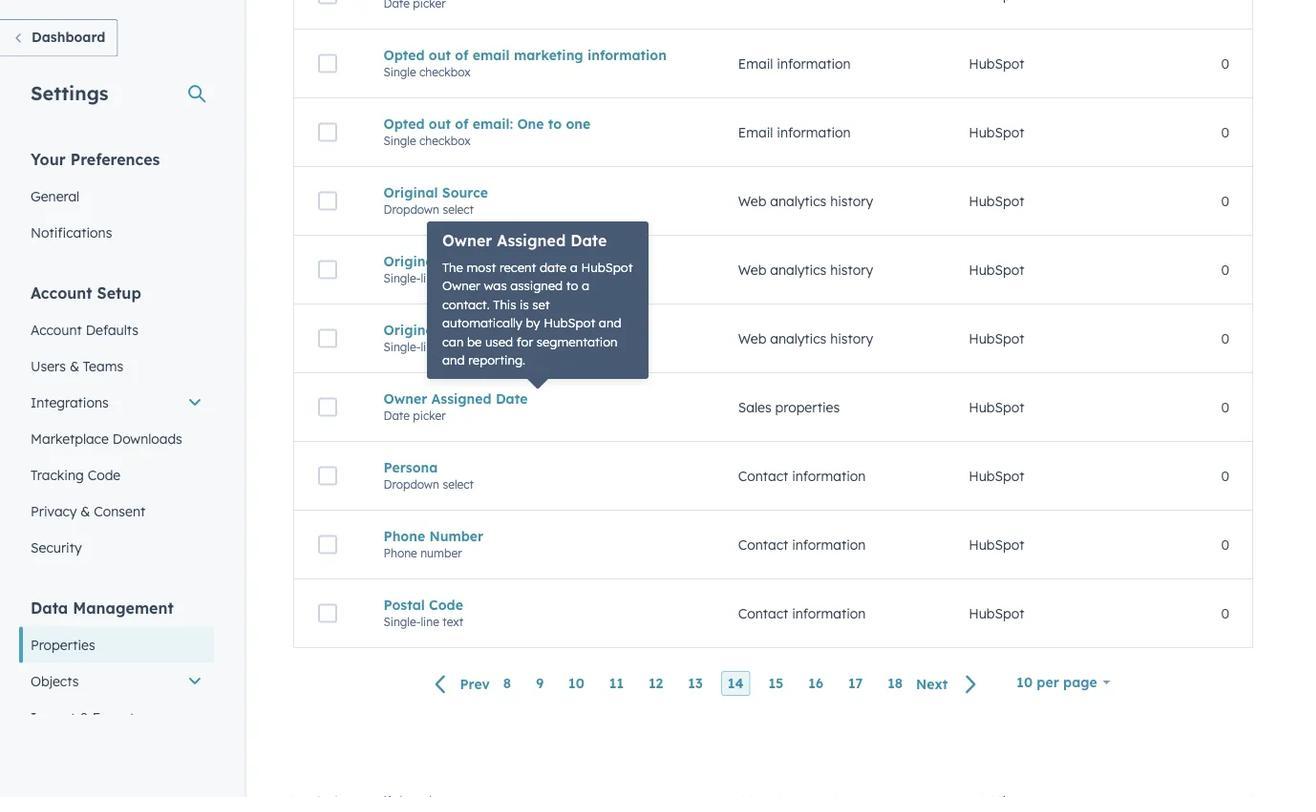 Task type: describe. For each thing, give the bounding box(es) containing it.
import
[[31, 709, 75, 726]]

tracking code
[[31, 467, 121, 483]]

single- for original source drill-down 2
[[384, 340, 421, 354]]

hubspot for original source
[[969, 193, 1025, 209]]

dropdown inside persona dropdown select
[[384, 477, 440, 492]]

was
[[484, 278, 507, 294]]

original for original source drill-down 1
[[384, 253, 438, 270]]

hubspot for original source drill-down 1
[[969, 262, 1025, 278]]

management
[[73, 599, 174, 618]]

0 for text
[[1221, 606, 1230, 622]]

per
[[1037, 675, 1059, 691]]

select inside the original source dropdown select
[[443, 202, 474, 217]]

16
[[809, 676, 824, 692]]

15 button
[[762, 672, 790, 697]]

tracking
[[31, 467, 84, 483]]

next
[[916, 676, 948, 693]]

hubspot for opted out of email marketing information
[[969, 55, 1025, 72]]

1
[[568, 253, 575, 270]]

privacy & consent link
[[19, 493, 214, 530]]

downloads
[[112, 430, 182, 447]]

number
[[429, 528, 484, 545]]

most
[[467, 259, 496, 275]]

reporting.
[[468, 353, 526, 368]]

original for original source drill-down 2
[[384, 322, 438, 338]]

10 per page button
[[1004, 664, 1123, 702]]

single inside opted out of email: one to one single checkbox
[[384, 134, 416, 148]]

marketplace downloads link
[[19, 421, 214, 457]]

& for export
[[79, 709, 89, 726]]

0 for one
[[1221, 124, 1230, 141]]

web analytics history for 1
[[738, 262, 873, 278]]

general link
[[19, 178, 214, 215]]

defaults
[[86, 322, 138, 338]]

1 vertical spatial and
[[442, 353, 465, 368]]

the
[[442, 259, 463, 275]]

segmentation
[[537, 334, 618, 350]]

consent
[[94, 503, 145, 520]]

email for opted out of email: one to one
[[738, 124, 773, 141]]

12
[[649, 676, 663, 692]]

properties
[[31, 637, 95, 654]]

email for opted out of email marketing information
[[738, 55, 773, 72]]

sales properties
[[738, 399, 840, 416]]

dropdown inside the original source dropdown select
[[384, 202, 440, 217]]

phone number phone number
[[384, 528, 484, 561]]

postal code button
[[384, 597, 693, 614]]

email:
[[473, 115, 513, 132]]

marketplace downloads
[[31, 430, 182, 447]]

text for original source drill-down 1
[[443, 271, 464, 285]]

assigned
[[510, 278, 563, 294]]

8 button
[[497, 672, 518, 697]]

set
[[533, 297, 550, 312]]

9 button
[[529, 672, 550, 697]]

objects
[[31, 673, 79, 690]]

0 for picker
[[1221, 399, 1230, 416]]

analytics for 1
[[770, 262, 827, 278]]

email information for opted out of email: one to one
[[738, 124, 851, 141]]

sales
[[738, 399, 772, 416]]

line inside postal code single-line text
[[421, 615, 439, 629]]

original source button
[[384, 184, 693, 201]]

account defaults
[[31, 322, 138, 338]]

contact for code
[[738, 606, 788, 622]]

phone number button
[[384, 528, 693, 545]]

teams
[[83, 358, 123, 375]]

information for postal code
[[792, 606, 866, 622]]

users & teams
[[31, 358, 123, 375]]

opted out of email: one to one button
[[384, 115, 693, 132]]

0 vertical spatial and
[[599, 315, 622, 331]]

1 analytics from the top
[[770, 193, 827, 209]]

14 button
[[721, 672, 751, 697]]

17
[[848, 676, 863, 692]]

one
[[517, 115, 544, 132]]

tracking code link
[[19, 457, 214, 493]]

account setup
[[31, 283, 141, 302]]

integrations button
[[19, 385, 214, 421]]

notifications
[[31, 224, 112, 241]]

select inside persona dropdown select
[[443, 477, 474, 492]]

out for email
[[429, 47, 451, 63]]

original for original source
[[384, 184, 438, 201]]

number
[[421, 546, 462, 561]]

down for 2
[[526, 322, 564, 338]]

information inside opted out of email marketing information single checkbox
[[588, 47, 667, 63]]

information for phone number
[[792, 537, 866, 553]]

analytics for 2
[[770, 330, 827, 347]]

code for tracking code
[[88, 467, 121, 483]]

by
[[526, 315, 540, 331]]

owner assigned date the most recent date a hubspot owner was assigned to a contact. this is set automatically by hubspot and can be used for segmentation and reporting.
[[442, 231, 633, 368]]

source for original source drill-down 2
[[442, 322, 488, 338]]

8
[[503, 676, 511, 692]]

2 vertical spatial date
[[384, 409, 410, 423]]

hubspot for persona
[[969, 468, 1025, 485]]

original source drill-down 2 button
[[384, 322, 693, 338]]

properties
[[775, 399, 840, 416]]

to inside the owner assigned date the most recent date a hubspot owner was assigned to a contact. this is set automatically by hubspot and can be used for segmentation and reporting.
[[566, 278, 579, 294]]

7 0 from the top
[[1221, 468, 1230, 485]]

opted out of email marketing information button
[[384, 47, 693, 63]]

9
[[536, 676, 544, 692]]

assigned for owner assigned date the most recent date a hubspot owner was assigned to a contact. this is set automatically by hubspot and can be used for segmentation and reporting.
[[497, 231, 566, 250]]

18 button
[[881, 672, 910, 697]]

1 vertical spatial owner
[[442, 278, 480, 294]]

opted out of email: one to one single checkbox
[[384, 115, 591, 148]]

single- for original source drill-down 1
[[384, 271, 421, 285]]

source for original source
[[442, 184, 488, 201]]

used
[[485, 334, 513, 350]]

tab panel containing opted out of email marketing information
[[278, 0, 1269, 718]]

data
[[31, 599, 68, 618]]

users
[[31, 358, 66, 375]]

8 0 from the top
[[1221, 537, 1230, 553]]

assigned for owner assigned date date picker
[[431, 391, 492, 407]]

your
[[31, 150, 66, 169]]

can
[[442, 334, 464, 350]]

persona dropdown select
[[384, 459, 474, 492]]

& for consent
[[81, 503, 90, 520]]

properties link
[[19, 627, 214, 664]]

13 button
[[682, 672, 710, 697]]

postal code single-line text
[[384, 597, 464, 629]]

export
[[92, 709, 134, 726]]

one
[[566, 115, 591, 132]]

10 for 10
[[569, 676, 585, 692]]

text inside postal code single-line text
[[443, 615, 464, 629]]

notifications link
[[19, 215, 214, 251]]

drill- for 1
[[492, 253, 526, 270]]



Task type: vqa. For each thing, say whether or not it's contained in the screenshot.
Information related to Phone Number
yes



Task type: locate. For each thing, give the bounding box(es) containing it.
tab panel
[[278, 0, 1269, 718]]

source for original source drill-down 1
[[442, 253, 488, 270]]

2 vertical spatial original
[[384, 322, 438, 338]]

2 vertical spatial &
[[79, 709, 89, 726]]

1 of from the top
[[455, 47, 469, 63]]

1 vertical spatial drill-
[[492, 322, 526, 338]]

1 dropdown from the top
[[384, 202, 440, 217]]

1 vertical spatial a
[[582, 278, 590, 294]]

drill- up was
[[492, 253, 526, 270]]

hubspot for phone number
[[969, 537, 1025, 553]]

contact
[[738, 468, 788, 485], [738, 537, 788, 553], [738, 606, 788, 622]]

contact information for dropdown
[[738, 468, 866, 485]]

0 vertical spatial contact
[[738, 468, 788, 485]]

1 0 from the top
[[1221, 55, 1230, 72]]

0 for marketing
[[1221, 55, 1230, 72]]

information for opted out of email marketing information
[[777, 55, 851, 72]]

0 vertical spatial out
[[429, 47, 451, 63]]

import & export
[[31, 709, 134, 726]]

1 out from the top
[[429, 47, 451, 63]]

1 vertical spatial select
[[443, 477, 474, 492]]

0 vertical spatial to
[[548, 115, 562, 132]]

2 of from the top
[[455, 115, 469, 132]]

0 vertical spatial original
[[384, 184, 438, 201]]

0 vertical spatial source
[[442, 184, 488, 201]]

1 vertical spatial out
[[429, 115, 451, 132]]

1 vertical spatial history
[[830, 262, 873, 278]]

2 analytics from the top
[[770, 262, 827, 278]]

1 down from the top
[[526, 253, 564, 270]]

3 contact from the top
[[738, 606, 788, 622]]

0 vertical spatial &
[[70, 358, 79, 375]]

of left email:
[[455, 115, 469, 132]]

1 web from the top
[[738, 193, 767, 209]]

contact information for code
[[738, 606, 866, 622]]

setup
[[97, 283, 141, 302]]

owner for owner assigned date date picker
[[384, 391, 427, 407]]

2 drill- from the top
[[492, 322, 526, 338]]

0 horizontal spatial a
[[570, 259, 578, 275]]

original inside original source drill-down 1 single-line text
[[384, 253, 438, 270]]

1 account from the top
[[31, 283, 92, 302]]

owner up "contact." at the top
[[442, 278, 480, 294]]

0 vertical spatial a
[[570, 259, 578, 275]]

1 horizontal spatial date
[[496, 391, 528, 407]]

opted out of email marketing information single checkbox
[[384, 47, 667, 79]]

1 drill- from the top
[[492, 253, 526, 270]]

6 0 from the top
[[1221, 399, 1230, 416]]

text
[[443, 271, 464, 285], [443, 340, 464, 354], [443, 615, 464, 629]]

1 vertical spatial assigned
[[431, 391, 492, 407]]

general
[[31, 188, 80, 204]]

down inside original source drill-down 1 single-line text
[[526, 253, 564, 270]]

1 phone from the top
[[384, 528, 425, 545]]

of for email
[[455, 47, 469, 63]]

& for teams
[[70, 358, 79, 375]]

opted up the original source dropdown select
[[384, 115, 425, 132]]

source up was
[[442, 253, 488, 270]]

0 vertical spatial analytics
[[770, 193, 827, 209]]

3 text from the top
[[443, 615, 464, 629]]

drill- inside original source drill-down 1 single-line text
[[492, 253, 526, 270]]

2 vertical spatial owner
[[384, 391, 427, 407]]

4 0 from the top
[[1221, 262, 1230, 278]]

original
[[384, 184, 438, 201], [384, 253, 438, 270], [384, 322, 438, 338]]

web
[[738, 193, 767, 209], [738, 262, 767, 278], [738, 330, 767, 347]]

line for original source drill-down 1
[[421, 271, 439, 285]]

prev
[[460, 676, 490, 693]]

contact for number
[[738, 537, 788, 553]]

pagination navigation
[[424, 672, 989, 697]]

1 vertical spatial single
[[384, 134, 416, 148]]

original source dropdown select
[[384, 184, 488, 217]]

2 vertical spatial contact
[[738, 606, 788, 622]]

is
[[520, 297, 529, 312]]

assigned up original source drill-down 1 button
[[497, 231, 566, 250]]

3 0 from the top
[[1221, 193, 1230, 209]]

3 web from the top
[[738, 330, 767, 347]]

1 single from the top
[[384, 65, 416, 79]]

persona button
[[384, 459, 693, 476]]

1 email information from the top
[[738, 55, 851, 72]]

source inside original source drill-down 1 single-line text
[[442, 253, 488, 270]]

dropdown up original source drill-down 1 single-line text
[[384, 202, 440, 217]]

single- down postal
[[384, 615, 421, 629]]

0 vertical spatial web analytics history
[[738, 193, 873, 209]]

0 vertical spatial contact information
[[738, 468, 866, 485]]

data management
[[31, 599, 174, 618]]

and
[[599, 315, 622, 331], [442, 353, 465, 368]]

0 vertical spatial owner
[[442, 231, 492, 250]]

prev button
[[424, 672, 497, 697]]

line inside original source drill-down 2 single-line text
[[421, 340, 439, 354]]

0 vertical spatial account
[[31, 283, 92, 302]]

to down 1
[[566, 278, 579, 294]]

marketplace
[[31, 430, 109, 447]]

1 vertical spatial account
[[31, 322, 82, 338]]

1 web analytics history from the top
[[738, 193, 873, 209]]

web analytics history for 2
[[738, 330, 873, 347]]

1 vertical spatial &
[[81, 503, 90, 520]]

persona
[[384, 459, 438, 476]]

assigned inside owner assigned date date picker
[[431, 391, 492, 407]]

email information
[[738, 55, 851, 72], [738, 124, 851, 141]]

1 source from the top
[[442, 184, 488, 201]]

picker
[[413, 409, 446, 423]]

3 original from the top
[[384, 322, 438, 338]]

1 vertical spatial source
[[442, 253, 488, 270]]

13
[[688, 676, 703, 692]]

a
[[570, 259, 578, 275], [582, 278, 590, 294]]

web for 2
[[738, 330, 767, 347]]

opted left email
[[384, 47, 425, 63]]

out inside opted out of email marketing information single checkbox
[[429, 47, 451, 63]]

account inside account defaults link
[[31, 322, 82, 338]]

source down "contact." at the top
[[442, 322, 488, 338]]

1 horizontal spatial to
[[566, 278, 579, 294]]

your preferences
[[31, 150, 160, 169]]

out
[[429, 47, 451, 63], [429, 115, 451, 132]]

11 button
[[603, 672, 631, 697]]

0 for 2
[[1221, 330, 1230, 347]]

phone up number on the bottom of the page
[[384, 528, 425, 545]]

1 email from the top
[[738, 55, 773, 72]]

email information for opted out of email marketing information
[[738, 55, 851, 72]]

source inside original source drill-down 2 single-line text
[[442, 322, 488, 338]]

hubspot for owner assigned date
[[969, 399, 1025, 416]]

single-
[[384, 271, 421, 285], [384, 340, 421, 354], [384, 615, 421, 629]]

history for 1
[[830, 262, 873, 278]]

0
[[1221, 55, 1230, 72], [1221, 124, 1230, 141], [1221, 193, 1230, 209], [1221, 262, 1230, 278], [1221, 330, 1230, 347], [1221, 399, 1230, 416], [1221, 468, 1230, 485], [1221, 537, 1230, 553], [1221, 606, 1230, 622]]

1 checkbox from the top
[[419, 65, 471, 79]]

down up the "assigned"
[[526, 253, 564, 270]]

2 contact information from the top
[[738, 537, 866, 553]]

10 right '9'
[[569, 676, 585, 692]]

2 phone from the top
[[384, 546, 417, 561]]

2 text from the top
[[443, 340, 464, 354]]

11
[[609, 676, 624, 692]]

checkbox
[[419, 65, 471, 79], [419, 134, 471, 148]]

account setup element
[[19, 282, 214, 566]]

owner assigned date button
[[384, 391, 693, 407]]

date down reporting.
[[496, 391, 528, 407]]

users & teams link
[[19, 348, 214, 385]]

opted for opted out of email marketing information
[[384, 47, 425, 63]]

0 horizontal spatial code
[[88, 467, 121, 483]]

hubspot for original source drill-down 2
[[969, 330, 1025, 347]]

1 vertical spatial dropdown
[[384, 477, 440, 492]]

12 button
[[642, 672, 670, 697]]

assigned up the picker
[[431, 391, 492, 407]]

1 vertical spatial checkbox
[[419, 134, 471, 148]]

analytics
[[770, 193, 827, 209], [770, 262, 827, 278], [770, 330, 827, 347]]

code inside account setup element
[[88, 467, 121, 483]]

& inside import & export link
[[79, 709, 89, 726]]

1 history from the top
[[830, 193, 873, 209]]

assigned
[[497, 231, 566, 250], [431, 391, 492, 407]]

3 source from the top
[[442, 322, 488, 338]]

0 horizontal spatial date
[[384, 409, 410, 423]]

your preferences element
[[19, 149, 214, 251]]

opted
[[384, 47, 425, 63], [384, 115, 425, 132]]

down
[[526, 253, 564, 270], [526, 322, 564, 338]]

1 horizontal spatial code
[[429, 597, 463, 614]]

text inside original source drill-down 2 single-line text
[[443, 340, 464, 354]]

line left the
[[421, 271, 439, 285]]

1 vertical spatial to
[[566, 278, 579, 294]]

date left the picker
[[384, 409, 410, 423]]

phone
[[384, 528, 425, 545], [384, 546, 417, 561]]

postal
[[384, 597, 425, 614]]

drill- inside original source drill-down 2 single-line text
[[492, 322, 526, 338]]

owner
[[442, 231, 492, 250], [442, 278, 480, 294], [384, 391, 427, 407]]

1 contact from the top
[[738, 468, 788, 485]]

3 single- from the top
[[384, 615, 421, 629]]

original inside original source drill-down 2 single-line text
[[384, 322, 438, 338]]

0 vertical spatial assigned
[[497, 231, 566, 250]]

2 checkbox from the top
[[419, 134, 471, 148]]

of for email:
[[455, 115, 469, 132]]

& right users
[[70, 358, 79, 375]]

recent
[[500, 259, 536, 275]]

security
[[31, 539, 82, 556]]

1 original from the top
[[384, 184, 438, 201]]

0 horizontal spatial to
[[548, 115, 562, 132]]

privacy & consent
[[31, 503, 145, 520]]

0 vertical spatial web
[[738, 193, 767, 209]]

code down marketplace downloads
[[88, 467, 121, 483]]

line for original source drill-down 2
[[421, 340, 439, 354]]

2 vertical spatial analytics
[[770, 330, 827, 347]]

0 vertical spatial history
[[830, 193, 873, 209]]

16 button
[[802, 672, 830, 697]]

1 vertical spatial down
[[526, 322, 564, 338]]

0 vertical spatial opted
[[384, 47, 425, 63]]

information for opted out of email: one to one
[[777, 124, 851, 141]]

2
[[568, 322, 575, 338]]

drill- for 2
[[492, 322, 526, 338]]

checkbox inside opted out of email: one to one single checkbox
[[419, 134, 471, 148]]

date inside the owner assigned date the most recent date a hubspot owner was assigned to a contact. this is set automatically by hubspot and can be used for segmentation and reporting.
[[571, 231, 607, 250]]

1 vertical spatial web
[[738, 262, 767, 278]]

out left email:
[[429, 115, 451, 132]]

0 vertical spatial date
[[571, 231, 607, 250]]

1 horizontal spatial and
[[599, 315, 622, 331]]

2 contact from the top
[[738, 537, 788, 553]]

settings
[[31, 81, 108, 105]]

2 vertical spatial contact information
[[738, 606, 866, 622]]

1 vertical spatial text
[[443, 340, 464, 354]]

line left can
[[421, 340, 439, 354]]

2 out from the top
[[429, 115, 451, 132]]

opted inside opted out of email marketing information single checkbox
[[384, 47, 425, 63]]

1 contact information from the top
[[738, 468, 866, 485]]

10 for 10 per page
[[1017, 675, 1033, 691]]

automatically
[[442, 315, 523, 331]]

2 0 from the top
[[1221, 124, 1230, 141]]

10 left per
[[1017, 675, 1033, 691]]

of left email
[[455, 47, 469, 63]]

opted inside opted out of email: one to one single checkbox
[[384, 115, 425, 132]]

code for postal code single-line text
[[429, 597, 463, 614]]

1 select from the top
[[443, 202, 474, 217]]

account up the account defaults
[[31, 283, 92, 302]]

data management element
[[19, 598, 214, 772]]

0 horizontal spatial assigned
[[431, 391, 492, 407]]

2 history from the top
[[830, 262, 873, 278]]

opted for opted out of email: one to one
[[384, 115, 425, 132]]

2 source from the top
[[442, 253, 488, 270]]

original inside the original source dropdown select
[[384, 184, 438, 201]]

1 vertical spatial email information
[[738, 124, 851, 141]]

of inside opted out of email marketing information single checkbox
[[455, 47, 469, 63]]

assigned inside the owner assigned date the most recent date a hubspot owner was assigned to a contact. this is set automatically by hubspot and can be used for segmentation and reporting.
[[497, 231, 566, 250]]

original source drill-down 1 single-line text
[[384, 253, 575, 285]]

0 vertical spatial select
[[443, 202, 474, 217]]

hubspot for postal code
[[969, 606, 1025, 622]]

source down opted out of email: one to one single checkbox
[[442, 184, 488, 201]]

of inside opted out of email: one to one single checkbox
[[455, 115, 469, 132]]

code right postal
[[429, 597, 463, 614]]

5 0 from the top
[[1221, 330, 1230, 347]]

2 original from the top
[[384, 253, 438, 270]]

this
[[493, 297, 516, 312]]

2 vertical spatial web analytics history
[[738, 330, 873, 347]]

preferences
[[70, 150, 160, 169]]

line inside original source drill-down 1 single-line text
[[421, 271, 439, 285]]

0 horizontal spatial 10
[[569, 676, 585, 692]]

and up segmentation
[[599, 315, 622, 331]]

owner up the picker
[[384, 391, 427, 407]]

1 vertical spatial code
[[429, 597, 463, 614]]

information for persona
[[792, 468, 866, 485]]

3 contact information from the top
[[738, 606, 866, 622]]

contact information for number
[[738, 537, 866, 553]]

a right the "assigned"
[[582, 278, 590, 294]]

& inside users & teams link
[[70, 358, 79, 375]]

10 per page
[[1017, 675, 1098, 691]]

down for 1
[[526, 253, 564, 270]]

to
[[548, 115, 562, 132], [566, 278, 579, 294]]

objects button
[[19, 664, 214, 700]]

1 vertical spatial contact information
[[738, 537, 866, 553]]

and down can
[[442, 353, 465, 368]]

2 web from the top
[[738, 262, 767, 278]]

web for 1
[[738, 262, 767, 278]]

information
[[588, 47, 667, 63], [777, 55, 851, 72], [777, 124, 851, 141], [792, 468, 866, 485], [792, 537, 866, 553], [792, 606, 866, 622]]

code inside postal code single-line text
[[429, 597, 463, 614]]

2 vertical spatial history
[[830, 330, 873, 347]]

contact for dropdown
[[738, 468, 788, 485]]

hubspot for opted out of email: one to one
[[969, 124, 1025, 141]]

0 vertical spatial single
[[384, 65, 416, 79]]

2 vertical spatial source
[[442, 322, 488, 338]]

9 0 from the top
[[1221, 606, 1230, 622]]

& inside privacy & consent link
[[81, 503, 90, 520]]

select up number
[[443, 477, 474, 492]]

1 vertical spatial contact
[[738, 537, 788, 553]]

2 down from the top
[[526, 322, 564, 338]]

account up users
[[31, 322, 82, 338]]

1 single- from the top
[[384, 271, 421, 285]]

2 web analytics history from the top
[[738, 262, 873, 278]]

1 text from the top
[[443, 271, 464, 285]]

down down set
[[526, 322, 564, 338]]

1 opted from the top
[[384, 47, 425, 63]]

1 vertical spatial phone
[[384, 546, 417, 561]]

0 vertical spatial email
[[738, 55, 773, 72]]

1 vertical spatial line
[[421, 340, 439, 354]]

0 vertical spatial single-
[[384, 271, 421, 285]]

dashboard link
[[0, 19, 118, 57]]

single- left the
[[384, 271, 421, 285]]

2 vertical spatial text
[[443, 615, 464, 629]]

to inside opted out of email: one to one single checkbox
[[548, 115, 562, 132]]

0 for 1
[[1221, 262, 1230, 278]]

email
[[473, 47, 510, 63]]

text inside original source drill-down 1 single-line text
[[443, 271, 464, 285]]

3 history from the top
[[830, 330, 873, 347]]

out inside opted out of email: one to one single checkbox
[[429, 115, 451, 132]]

owner inside owner assigned date date picker
[[384, 391, 427, 407]]

0 vertical spatial drill-
[[492, 253, 526, 270]]

contact information
[[738, 468, 866, 485], [738, 537, 866, 553], [738, 606, 866, 622]]

dropdown down persona
[[384, 477, 440, 492]]

0 vertical spatial code
[[88, 467, 121, 483]]

1 vertical spatial analytics
[[770, 262, 827, 278]]

0 vertical spatial text
[[443, 271, 464, 285]]

1 vertical spatial date
[[496, 391, 528, 407]]

checkbox up the original source dropdown select
[[419, 134, 471, 148]]

source inside the original source dropdown select
[[442, 184, 488, 201]]

2 opted from the top
[[384, 115, 425, 132]]

2 email from the top
[[738, 124, 773, 141]]

line down postal
[[421, 615, 439, 629]]

account defaults link
[[19, 312, 214, 348]]

import & export link
[[19, 700, 214, 736]]

single- inside original source drill-down 2 single-line text
[[384, 340, 421, 354]]

2 vertical spatial line
[[421, 615, 439, 629]]

original source drill-down 1 button
[[384, 253, 693, 270]]

2 select from the top
[[443, 477, 474, 492]]

1 line from the top
[[421, 271, 439, 285]]

next button
[[910, 672, 989, 697]]

drill- left by
[[492, 322, 526, 338]]

owner assigned date tooltip
[[427, 222, 649, 379]]

1 vertical spatial opted
[[384, 115, 425, 132]]

0 vertical spatial line
[[421, 271, 439, 285]]

text left be
[[443, 340, 464, 354]]

a right date at the left of page
[[570, 259, 578, 275]]

2 vertical spatial single-
[[384, 615, 421, 629]]

select up the
[[443, 202, 474, 217]]

3 analytics from the top
[[770, 330, 827, 347]]

& left export
[[79, 709, 89, 726]]

be
[[467, 334, 482, 350]]

0 vertical spatial email information
[[738, 55, 851, 72]]

2 line from the top
[[421, 340, 439, 354]]

1 vertical spatial of
[[455, 115, 469, 132]]

0 vertical spatial phone
[[384, 528, 425, 545]]

owner up most
[[442, 231, 492, 250]]

account for account defaults
[[31, 322, 82, 338]]

contact.
[[442, 297, 490, 312]]

date up 1
[[571, 231, 607, 250]]

single inside opted out of email marketing information single checkbox
[[384, 65, 416, 79]]

text up "contact." at the top
[[443, 271, 464, 285]]

account for account setup
[[31, 283, 92, 302]]

2 email information from the top
[[738, 124, 851, 141]]

text for original source drill-down 2
[[443, 340, 464, 354]]

phone left number on the bottom of the page
[[384, 546, 417, 561]]

0 vertical spatial of
[[455, 47, 469, 63]]

1 vertical spatial original
[[384, 253, 438, 270]]

2 vertical spatial web
[[738, 330, 767, 347]]

checkbox up opted out of email: one to one single checkbox
[[419, 65, 471, 79]]

single- inside original source drill-down 1 single-line text
[[384, 271, 421, 285]]

0 vertical spatial checkbox
[[419, 65, 471, 79]]

date for owner assigned date the most recent date a hubspot owner was assigned to a contact. this is set automatically by hubspot and can be used for segmentation and reporting.
[[571, 231, 607, 250]]

2 single- from the top
[[384, 340, 421, 354]]

owner for owner assigned date the most recent date a hubspot owner was assigned to a contact. this is set automatically by hubspot and can be used for segmentation and reporting.
[[442, 231, 492, 250]]

& right privacy
[[81, 503, 90, 520]]

1 horizontal spatial a
[[582, 278, 590, 294]]

to left one
[[548, 115, 562, 132]]

0 horizontal spatial and
[[442, 353, 465, 368]]

10 inside popup button
[[1017, 675, 1033, 691]]

select
[[443, 202, 474, 217], [443, 477, 474, 492]]

3 line from the top
[[421, 615, 439, 629]]

2 horizontal spatial date
[[571, 231, 607, 250]]

out left email
[[429, 47, 451, 63]]

0 vertical spatial down
[[526, 253, 564, 270]]

0 vertical spatial dropdown
[[384, 202, 440, 217]]

2 account from the top
[[31, 322, 82, 338]]

&
[[70, 358, 79, 375], [81, 503, 90, 520], [79, 709, 89, 726]]

1 horizontal spatial assigned
[[497, 231, 566, 250]]

single- inside postal code single-line text
[[384, 615, 421, 629]]

10 button
[[562, 672, 591, 697]]

1 vertical spatial web analytics history
[[738, 262, 873, 278]]

down inside original source drill-down 2 single-line text
[[526, 322, 564, 338]]

text up prev button
[[443, 615, 464, 629]]

2 single from the top
[[384, 134, 416, 148]]

17 button
[[842, 672, 870, 697]]

for
[[517, 334, 533, 350]]

2 dropdown from the top
[[384, 477, 440, 492]]

date for owner assigned date date picker
[[496, 391, 528, 407]]

3 web analytics history from the top
[[738, 330, 873, 347]]

1 vertical spatial email
[[738, 124, 773, 141]]

marketing
[[514, 47, 583, 63]]

dropdown
[[384, 202, 440, 217], [384, 477, 440, 492]]

integrations
[[31, 394, 109, 411]]

history for 2
[[830, 330, 873, 347]]

1 vertical spatial single-
[[384, 340, 421, 354]]

single- left can
[[384, 340, 421, 354]]

10 inside button
[[569, 676, 585, 692]]

checkbox inside opted out of email marketing information single checkbox
[[419, 65, 471, 79]]

1 horizontal spatial 10
[[1017, 675, 1033, 691]]

security link
[[19, 530, 214, 566]]

date
[[540, 259, 567, 275]]

out for email:
[[429, 115, 451, 132]]



